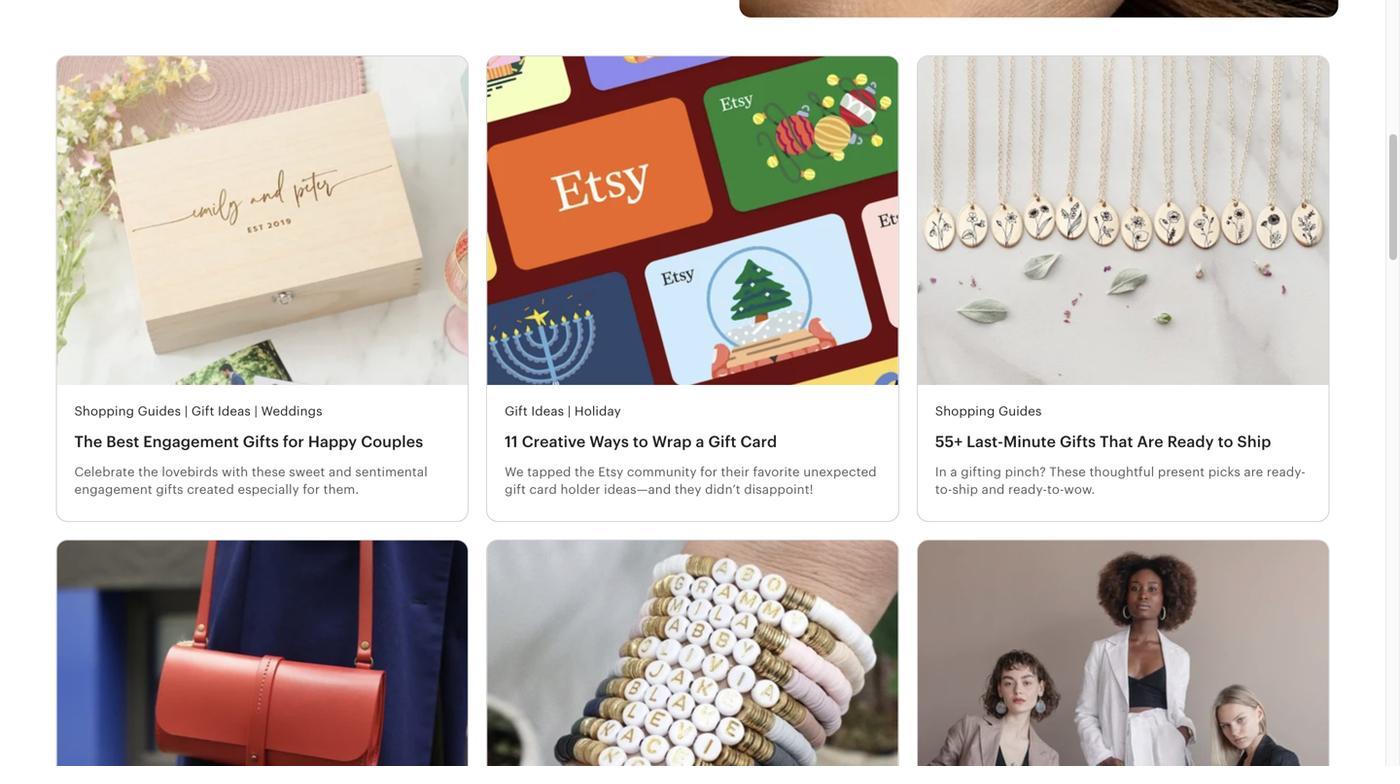 Task type: locate. For each thing, give the bounding box(es) containing it.
a
[[696, 433, 704, 451], [950, 465, 957, 479]]

1 vertical spatial and
[[982, 482, 1005, 497]]

1 vertical spatial for
[[700, 465, 717, 479]]

0 vertical spatial a
[[696, 433, 704, 451]]

to
[[633, 433, 648, 451], [1218, 433, 1233, 451]]

gift up 11
[[505, 404, 528, 419]]

wrap
[[652, 433, 692, 451]]

gift ideas
[[191, 404, 251, 419], [505, 404, 564, 419]]

ideas—and
[[604, 482, 671, 497]]

0 horizontal spatial gift ideas
[[191, 404, 251, 419]]

1 ideas from the left
[[218, 404, 251, 419]]

2 guides from the left
[[998, 404, 1042, 419]]

1 horizontal spatial shopping guides
[[935, 404, 1042, 419]]

2 vertical spatial for
[[303, 482, 320, 497]]

for inside "we tapped the etsy community for their favorite unexpected gift card holder ideas—and they didn't disappoint!"
[[700, 465, 717, 479]]

celebrate the lovebirds with these sweet and sentimental engagement gifts created especially for them.
[[74, 465, 428, 497]]

11 creative ways to wrap a gift card link
[[505, 432, 881, 452]]

shopping up 55+
[[935, 404, 995, 419]]

happy
[[308, 433, 357, 451]]

gifts inside 55+ last-minute gifts that are ready to ship link
[[1060, 433, 1096, 451]]

ideas up creative
[[531, 404, 564, 419]]

card
[[740, 433, 777, 451]]

gifts inside the best engagement gifts for happy couples link
[[243, 433, 279, 451]]

to left ship at the right of the page
[[1218, 433, 1233, 451]]

celebrate
[[74, 465, 135, 479]]

to-
[[935, 482, 952, 497], [1047, 482, 1064, 497]]

for inside "celebrate the lovebirds with these sweet and sentimental engagement gifts created especially for them."
[[303, 482, 320, 497]]

holiday
[[575, 404, 621, 419]]

thoughtful
[[1089, 465, 1154, 479]]

gifts up "these"
[[243, 433, 279, 451]]

guides for in a gifting pinch? these thoughtful present picks are ready- to-ship and ready-to-wow.
[[998, 404, 1042, 419]]

shopping guides up last-
[[935, 404, 1042, 419]]

the best engagement gifts for happy couples link
[[74, 432, 450, 452]]

a right in
[[950, 465, 957, 479]]

for up "didn't"
[[700, 465, 717, 479]]

shopping up the
[[74, 404, 134, 419]]

2 the from the left
[[575, 465, 595, 479]]

2 to from the left
[[1218, 433, 1233, 451]]

the inside "we tapped the etsy community for their favorite unexpected gift card holder ideas—and they didn't disappoint!"
[[575, 465, 595, 479]]

ready- right are
[[1267, 465, 1306, 479]]

didn't
[[705, 482, 741, 497]]

ideas
[[218, 404, 251, 419], [531, 404, 564, 419]]

0 horizontal spatial shopping
[[74, 404, 134, 419]]

for down weddings
[[283, 433, 304, 451]]

1 the from the left
[[138, 465, 158, 479]]

these
[[1049, 465, 1086, 479]]

etsy
[[598, 465, 623, 479]]

for
[[283, 433, 304, 451], [700, 465, 717, 479], [303, 482, 320, 497]]

their
[[721, 465, 749, 479]]

a inside in a gifting pinch? these thoughtful present picks are ready- to-ship and ready-to-wow.
[[950, 465, 957, 479]]

1 horizontal spatial shopping
[[935, 404, 995, 419]]

0 vertical spatial and
[[329, 465, 352, 479]]

guides for weddings
[[138, 404, 181, 419]]

guides up minute
[[998, 404, 1042, 419]]

1 horizontal spatial the
[[575, 465, 595, 479]]

engagement
[[143, 433, 239, 451]]

and inside "celebrate the lovebirds with these sweet and sentimental engagement gifts created especially for them."
[[329, 465, 352, 479]]

gift
[[191, 404, 214, 419], [505, 404, 528, 419], [708, 433, 737, 451]]

1 gifts from the left
[[243, 433, 279, 451]]

unexpected
[[803, 465, 877, 479]]

best
[[106, 433, 139, 451]]

to- down the these
[[1047, 482, 1064, 497]]

shopping for weddings
[[74, 404, 134, 419]]

ideas up the best engagement gifts for happy couples
[[218, 404, 251, 419]]

1 vertical spatial ready-
[[1008, 482, 1047, 497]]

0 horizontal spatial to
[[633, 433, 648, 451]]

gift up engagement
[[191, 404, 214, 419]]

gifts
[[156, 482, 183, 497]]

1 horizontal spatial gift ideas
[[505, 404, 564, 419]]

gifts
[[243, 433, 279, 451], [1060, 433, 1096, 451]]

1 to from the left
[[633, 433, 648, 451]]

the up gifts
[[138, 465, 158, 479]]

2 gifts from the left
[[1060, 433, 1096, 451]]

shopping
[[74, 404, 134, 419], [935, 404, 995, 419]]

1 horizontal spatial gifts
[[1060, 433, 1096, 451]]

0 horizontal spatial guides
[[138, 404, 181, 419]]

lovebirds
[[162, 465, 218, 479]]

1 horizontal spatial ideas
[[531, 404, 564, 419]]

0 horizontal spatial to-
[[935, 482, 952, 497]]

a right wrap
[[696, 433, 704, 451]]

1 horizontal spatial and
[[982, 482, 1005, 497]]

0 vertical spatial ready-
[[1267, 465, 1306, 479]]

0 horizontal spatial the
[[138, 465, 158, 479]]

shopping guides
[[74, 404, 181, 419], [935, 404, 1042, 419]]

sweet
[[289, 465, 325, 479]]

1 horizontal spatial a
[[950, 465, 957, 479]]

ready-
[[1267, 465, 1306, 479], [1008, 482, 1047, 497]]

0 vertical spatial for
[[283, 433, 304, 451]]

0 horizontal spatial gift
[[191, 404, 214, 419]]

wow.
[[1064, 482, 1095, 497]]

in
[[935, 465, 947, 479]]

shopping guides up best
[[74, 404, 181, 419]]

ways
[[589, 433, 629, 451]]

shopping for in a gifting pinch? these thoughtful present picks are ready- to-ship and ready-to-wow.
[[935, 404, 995, 419]]

creative
[[522, 433, 586, 451]]

gifts up the these
[[1060, 433, 1096, 451]]

2 to- from the left
[[1047, 482, 1064, 497]]

ready- down pinch?
[[1008, 482, 1047, 497]]

55+ last-minute gifts that are ready to ship link
[[935, 432, 1311, 452]]

guides up engagement
[[138, 404, 181, 419]]

and
[[329, 465, 352, 479], [982, 482, 1005, 497]]

55+ last-minute gifts that are ready to ship
[[935, 433, 1271, 451]]

engagement
[[74, 482, 152, 497]]

1 horizontal spatial guides
[[998, 404, 1042, 419]]

1 guides from the left
[[138, 404, 181, 419]]

couples
[[361, 433, 423, 451]]

and up them.
[[329, 465, 352, 479]]

11 creative ways to wrap a gift card
[[505, 433, 777, 451]]

the up holder
[[575, 465, 595, 479]]

0 horizontal spatial gifts
[[243, 433, 279, 451]]

guides
[[138, 404, 181, 419], [998, 404, 1042, 419]]

and down gifting
[[982, 482, 1005, 497]]

to- down in
[[935, 482, 952, 497]]

gift ideas up the best engagement gifts for happy couples
[[191, 404, 251, 419]]

1 vertical spatial a
[[950, 465, 957, 479]]

55+
[[935, 433, 963, 451]]

holder
[[560, 482, 600, 497]]

1 horizontal spatial to
[[1218, 433, 1233, 451]]

1 shopping from the left
[[74, 404, 134, 419]]

1 horizontal spatial to-
[[1047, 482, 1064, 497]]

disappoint!
[[744, 482, 813, 497]]

present
[[1158, 465, 1205, 479]]

1 horizontal spatial ready-
[[1267, 465, 1306, 479]]

1 gift ideas from the left
[[191, 404, 251, 419]]

2 shopping from the left
[[935, 404, 995, 419]]

to right ways
[[633, 433, 648, 451]]

0 horizontal spatial ideas
[[218, 404, 251, 419]]

the
[[74, 433, 102, 451]]

for down 'sweet'
[[303, 482, 320, 497]]

gift up their
[[708, 433, 737, 451]]

0 horizontal spatial a
[[696, 433, 704, 451]]

gift ideas up creative
[[505, 404, 564, 419]]

the
[[138, 465, 158, 479], [575, 465, 595, 479]]

these
[[252, 465, 286, 479]]

1 shopping guides from the left
[[74, 404, 181, 419]]

last-
[[966, 433, 1003, 451]]

0 horizontal spatial shopping guides
[[74, 404, 181, 419]]

2 shopping guides from the left
[[935, 404, 1042, 419]]

0 horizontal spatial and
[[329, 465, 352, 479]]



Task type: vqa. For each thing, say whether or not it's contained in the screenshot.
The 2023:
no



Task type: describe. For each thing, give the bounding box(es) containing it.
2 horizontal spatial gift
[[708, 433, 737, 451]]

sentimental
[[355, 465, 428, 479]]

gifts for minute
[[1060, 433, 1096, 451]]

favorite
[[753, 465, 800, 479]]

11
[[505, 433, 518, 451]]

and inside in a gifting pinch? these thoughtful present picks are ready- to-ship and ready-to-wow.
[[982, 482, 1005, 497]]

shopping guides for in a gifting pinch? these thoughtful present picks are ready- to-ship and ready-to-wow.
[[935, 404, 1042, 419]]

we
[[505, 465, 524, 479]]

gifting
[[961, 465, 1001, 479]]

are
[[1137, 433, 1163, 451]]

especially
[[238, 482, 299, 497]]

0 horizontal spatial ready-
[[1008, 482, 1047, 497]]

the inside "celebrate the lovebirds with these sweet and sentimental engagement gifts created especially for them."
[[138, 465, 158, 479]]

shopping guides for weddings
[[74, 404, 181, 419]]

ship
[[1237, 433, 1271, 451]]

created
[[187, 482, 234, 497]]

them.
[[323, 482, 359, 497]]

1 horizontal spatial gift
[[505, 404, 528, 419]]

minute
[[1003, 433, 1056, 451]]

the best engagement gifts for happy couples
[[74, 433, 423, 451]]

ship
[[952, 482, 978, 497]]

2 gift ideas from the left
[[505, 404, 564, 419]]

they
[[675, 482, 702, 497]]

that
[[1100, 433, 1133, 451]]

picks
[[1208, 465, 1240, 479]]

1 to- from the left
[[935, 482, 952, 497]]

with
[[222, 465, 248, 479]]

community
[[627, 465, 697, 479]]

in a gifting pinch? these thoughtful present picks are ready- to-ship and ready-to-wow.
[[935, 465, 1306, 497]]

2 ideas from the left
[[531, 404, 564, 419]]

are
[[1244, 465, 1263, 479]]

gift
[[505, 482, 526, 497]]

card
[[529, 482, 557, 497]]

tapped
[[527, 465, 571, 479]]

ready
[[1167, 433, 1214, 451]]

pinch?
[[1005, 465, 1046, 479]]

weddings
[[261, 404, 322, 419]]

we tapped the etsy community for their favorite unexpected gift card holder ideas—and they didn't disappoint!
[[505, 465, 877, 497]]

gifts for engagement
[[243, 433, 279, 451]]



